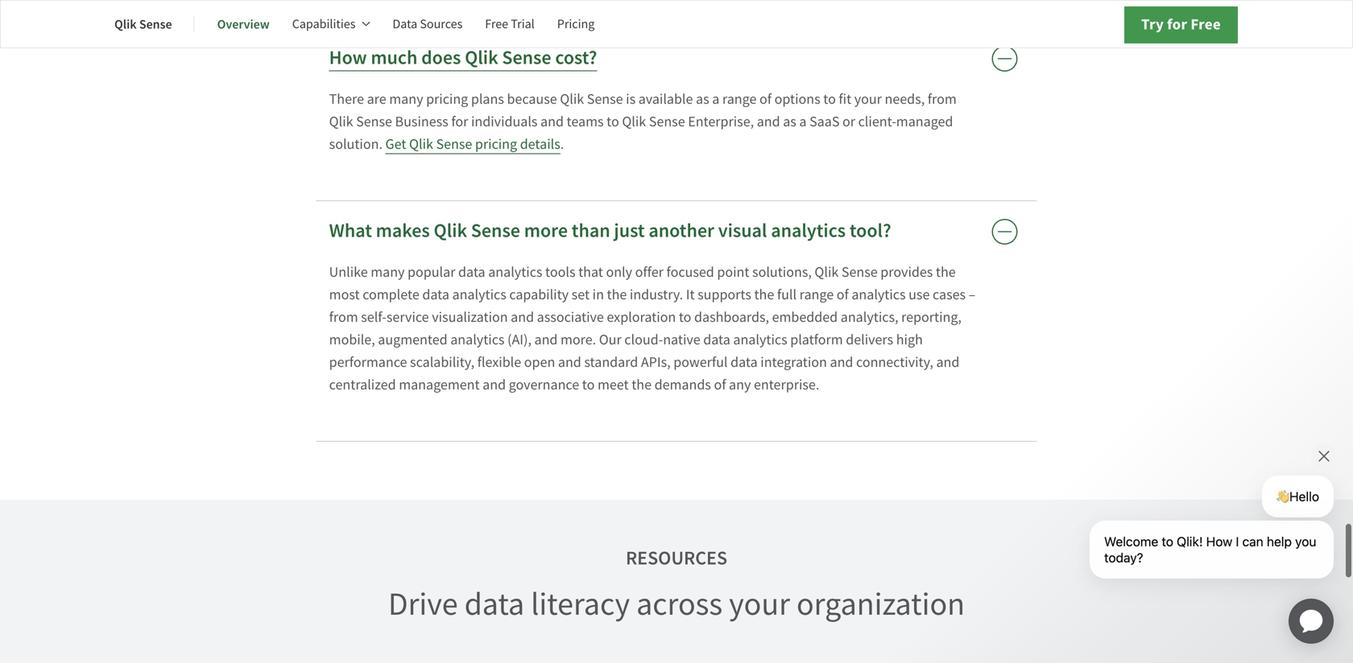 Task type: locate. For each thing, give the bounding box(es) containing it.
free left trial
[[485, 16, 508, 32]]

qlik inside dropdown button
[[465, 45, 498, 70]]

how
[[329, 45, 367, 70]]

from down most
[[329, 308, 358, 327]]

the up the cases on the right top of the page
[[936, 263, 956, 282]]

popular
[[408, 263, 456, 282]]

of inside there are many pricing plans because qlik sense is available as a range of options to fit your needs, from qlik sense business for individuals and teams to qlik sense enterprise, and as a saas or client-managed solution.
[[760, 90, 772, 108]]

powerful
[[674, 353, 728, 372]]

data down popular
[[422, 286, 449, 304]]

1 vertical spatial for
[[451, 112, 468, 131]]

menu bar
[[114, 5, 617, 44]]

1 horizontal spatial for
[[1168, 14, 1188, 35]]

use
[[909, 286, 930, 304]]

from inside there are many pricing plans because qlik sense is available as a range of options to fit your needs, from qlik sense business for individuals and teams to qlik sense enterprise, and as a saas or client-managed solution.
[[928, 90, 957, 108]]

pricing inside there are many pricing plans because qlik sense is available as a range of options to fit your needs, from qlik sense business for individuals and teams to qlik sense enterprise, and as a saas or client-managed solution.
[[426, 90, 468, 108]]

high
[[896, 331, 923, 349]]

a
[[712, 90, 720, 108], [800, 112, 807, 131]]

2 vertical spatial of
[[714, 376, 726, 394]]

free
[[1191, 14, 1221, 35], [485, 16, 508, 32]]

saas
[[810, 112, 840, 131]]

0 horizontal spatial of
[[714, 376, 726, 394]]

0 vertical spatial of
[[760, 90, 772, 108]]

0 vertical spatial many
[[389, 90, 423, 108]]

of left any
[[714, 376, 726, 394]]

range up embedded
[[800, 286, 834, 304]]

qlik inside 'dropdown button'
[[434, 218, 467, 244]]

analytics up solutions,
[[771, 218, 846, 244]]

0 horizontal spatial free
[[485, 16, 508, 32]]

the
[[936, 263, 956, 282], [607, 286, 627, 304], [754, 286, 774, 304], [632, 376, 652, 394]]

1 vertical spatial many
[[371, 263, 405, 282]]

range inside unlike many popular data analytics tools that only offer focused point solutions, qlik sense provides the most complete data analytics capability set in the industry. it supports the full range of analytics use cases – from self-service visualization and associative exploration to dashboards, embedded analytics, reporting, mobile, augmented analytics (ai), and more. our cloud-native data analytics platform delivers high performance scalability, flexible open and standard apis, powerful data integration and connectivity, and centralized management and governance to meet the demands of any enterprise.
[[800, 286, 834, 304]]

solution.
[[329, 135, 383, 153]]

another
[[649, 218, 715, 244]]

0 horizontal spatial your
[[729, 584, 790, 626]]

performance
[[329, 353, 407, 372]]

1 vertical spatial as
[[783, 112, 797, 131]]

of up analytics,
[[837, 286, 849, 304]]

0 vertical spatial your
[[855, 90, 882, 108]]

and down reporting,
[[937, 353, 960, 372]]

only
[[606, 263, 632, 282]]

delivers
[[846, 331, 894, 349]]

more
[[524, 218, 568, 244]]

for right try on the right of page
[[1168, 14, 1188, 35]]

sense
[[139, 16, 172, 33], [502, 45, 552, 70], [587, 90, 623, 108], [356, 112, 392, 131], [649, 112, 685, 131], [436, 135, 472, 153], [471, 218, 520, 244], [842, 263, 878, 282]]

available
[[639, 90, 693, 108]]

0 horizontal spatial for
[[451, 112, 468, 131]]

much
[[371, 45, 418, 70]]

trial
[[511, 16, 535, 32]]

a left saas at the top
[[800, 112, 807, 131]]

is
[[626, 90, 636, 108]]

1 vertical spatial of
[[837, 286, 849, 304]]

0 vertical spatial for
[[1168, 14, 1188, 35]]

analytics down 'dashboards,'
[[733, 331, 788, 349]]

0 horizontal spatial as
[[696, 90, 710, 108]]

for
[[1168, 14, 1188, 35], [451, 112, 468, 131]]

1 horizontal spatial pricing
[[475, 135, 517, 153]]

overview link
[[217, 5, 270, 44]]

scalability,
[[410, 353, 475, 372]]

your
[[855, 90, 882, 108], [729, 584, 790, 626]]

to left meet
[[582, 376, 595, 394]]

1 horizontal spatial free
[[1191, 14, 1221, 35]]

organization
[[797, 584, 965, 626]]

from
[[928, 90, 957, 108], [329, 308, 358, 327]]

exploration
[[607, 308, 676, 327]]

1 horizontal spatial of
[[760, 90, 772, 108]]

data
[[458, 263, 486, 282], [422, 286, 449, 304], [704, 331, 731, 349], [731, 353, 758, 372], [465, 584, 525, 626]]

1 vertical spatial a
[[800, 112, 807, 131]]

0 vertical spatial as
[[696, 90, 710, 108]]

application
[[1270, 580, 1354, 664]]

2 horizontal spatial of
[[837, 286, 849, 304]]

pricing down 'individuals'
[[475, 135, 517, 153]]

–
[[969, 286, 976, 304]]

of left options
[[760, 90, 772, 108]]

get qlik sense pricing details link
[[386, 135, 561, 154]]

analytics
[[771, 218, 846, 244], [488, 263, 543, 282], [452, 286, 507, 304], [852, 286, 906, 304], [451, 331, 505, 349], [733, 331, 788, 349]]

as down options
[[783, 112, 797, 131]]

1 horizontal spatial from
[[928, 90, 957, 108]]

1 horizontal spatial your
[[855, 90, 882, 108]]

qlik sense link
[[114, 5, 172, 44]]

many up complete
[[371, 263, 405, 282]]

cost?
[[555, 45, 597, 70]]

as up the enterprise,
[[696, 90, 710, 108]]

more.
[[561, 331, 596, 349]]

platform
[[791, 331, 843, 349]]

0 horizontal spatial pricing
[[426, 90, 468, 108]]

industry.
[[630, 286, 683, 304]]

needs,
[[885, 90, 925, 108]]

governance
[[509, 376, 579, 394]]

sense inside 'dropdown button'
[[471, 218, 520, 244]]

range
[[723, 90, 757, 108], [800, 286, 834, 304]]

data sources link
[[393, 5, 463, 44]]

in
[[593, 286, 604, 304]]

your right across
[[729, 584, 790, 626]]

how much does qlik sense cost? button
[[316, 28, 1037, 88]]

many
[[389, 90, 423, 108], [371, 263, 405, 282]]

your right fit
[[855, 90, 882, 108]]

data up any
[[731, 353, 758, 372]]

qlik
[[114, 16, 137, 33], [465, 45, 498, 70], [560, 90, 584, 108], [329, 112, 353, 131], [622, 112, 646, 131], [409, 135, 433, 153], [434, 218, 467, 244], [815, 263, 839, 282]]

range up the enterprise,
[[723, 90, 757, 108]]

1 vertical spatial range
[[800, 286, 834, 304]]

from up managed
[[928, 90, 957, 108]]

resources
[[626, 546, 728, 572]]

does
[[421, 45, 461, 70]]

free right try on the right of page
[[1191, 14, 1221, 35]]

a up the enterprise,
[[712, 90, 720, 108]]

to left fit
[[824, 90, 836, 108]]

0 horizontal spatial range
[[723, 90, 757, 108]]

many up business
[[389, 90, 423, 108]]

0 vertical spatial pricing
[[426, 90, 468, 108]]

are
[[367, 90, 386, 108]]

across
[[637, 584, 723, 626]]

get
[[386, 135, 406, 153]]

for inside there are many pricing plans because qlik sense is available as a range of options to fit your needs, from qlik sense business for individuals and teams to qlik sense enterprise, and as a saas or client-managed solution.
[[451, 112, 468, 131]]

1 vertical spatial from
[[329, 308, 358, 327]]

our
[[599, 331, 622, 349]]

analytics,
[[841, 308, 899, 327]]

qlik sense
[[114, 16, 172, 33]]

sources
[[420, 16, 463, 32]]

.
[[561, 135, 564, 153]]

0 vertical spatial a
[[712, 90, 720, 108]]

mobile,
[[329, 331, 375, 349]]

visual
[[718, 218, 767, 244]]

overview
[[217, 16, 270, 33]]

cloud-
[[625, 331, 663, 349]]

for up get qlik sense pricing details link
[[451, 112, 468, 131]]

0 vertical spatial range
[[723, 90, 757, 108]]

0 vertical spatial from
[[928, 90, 957, 108]]

1 horizontal spatial range
[[800, 286, 834, 304]]

1 vertical spatial pricing
[[475, 135, 517, 153]]

data sources
[[393, 16, 463, 32]]

0 horizontal spatial from
[[329, 308, 358, 327]]

how much does qlik sense cost?
[[329, 45, 597, 70]]

of
[[760, 90, 772, 108], [837, 286, 849, 304], [714, 376, 726, 394]]

makes
[[376, 218, 430, 244]]

pricing up business
[[426, 90, 468, 108]]

pricing
[[426, 90, 468, 108], [475, 135, 517, 153]]

standard
[[584, 353, 638, 372]]

augmented
[[378, 331, 448, 349]]

and down more.
[[558, 353, 582, 372]]

and down the platform at the right of the page
[[830, 353, 854, 372]]



Task type: describe. For each thing, give the bounding box(es) containing it.
to right teams
[[607, 112, 619, 131]]

integration
[[761, 353, 827, 372]]

than
[[572, 218, 610, 244]]

many inside unlike many popular data analytics tools that only offer focused point solutions, qlik sense provides the most complete data analytics capability set in the industry. it supports the full range of analytics use cases – from self-service visualization and associative exploration to dashboards, embedded analytics, reporting, mobile, augmented analytics (ai), and more. our cloud-native data analytics platform delivers high performance scalability, flexible open and standard apis, powerful data integration and connectivity, and centralized management and governance to meet the demands of any enterprise.
[[371, 263, 405, 282]]

data right popular
[[458, 263, 486, 282]]

and up .
[[541, 112, 564, 131]]

enterprise,
[[688, 112, 754, 131]]

flexible
[[477, 353, 521, 372]]

pricing for plans
[[426, 90, 468, 108]]

fit
[[839, 90, 852, 108]]

pricing link
[[557, 5, 595, 44]]

unlike many popular data analytics tools that only offer focused point solutions, qlik sense provides the most complete data analytics capability set in the industry. it supports the full range of analytics use cases – from self-service visualization and associative exploration to dashboards, embedded analytics, reporting, mobile, augmented analytics (ai), and more. our cloud-native data analytics platform delivers high performance scalability, flexible open and standard apis, powerful data integration and connectivity, and centralized management and governance to meet the demands of any enterprise.
[[329, 263, 976, 394]]

meet
[[598, 376, 629, 394]]

full
[[777, 286, 797, 304]]

from inside unlike many popular data analytics tools that only offer focused point solutions, qlik sense provides the most complete data analytics capability set in the industry. it supports the full range of analytics use cases – from self-service visualization and associative exploration to dashboards, embedded analytics, reporting, mobile, augmented analytics (ai), and more. our cloud-native data analytics platform delivers high performance scalability, flexible open and standard apis, powerful data integration and connectivity, and centralized management and governance to meet the demands of any enterprise.
[[329, 308, 358, 327]]

unlike
[[329, 263, 368, 282]]

most
[[329, 286, 360, 304]]

demands
[[655, 376, 711, 394]]

plans
[[471, 90, 504, 108]]

point
[[717, 263, 750, 282]]

there
[[329, 90, 364, 108]]

and up (ai),
[[511, 308, 534, 327]]

teams
[[567, 112, 604, 131]]

cases
[[933, 286, 966, 304]]

what
[[329, 218, 372, 244]]

free trial
[[485, 16, 535, 32]]

and down options
[[757, 112, 780, 131]]

associative
[[537, 308, 604, 327]]

open
[[524, 353, 555, 372]]

analytics up capability
[[488, 263, 543, 282]]

client-
[[859, 112, 897, 131]]

analytics down the visualization
[[451, 331, 505, 349]]

sense inside dropdown button
[[502, 45, 552, 70]]

because
[[507, 90, 557, 108]]

data
[[393, 16, 417, 32]]

dashboards,
[[694, 308, 769, 327]]

(ai),
[[508, 331, 532, 349]]

data down 'dashboards,'
[[704, 331, 731, 349]]

visualization
[[432, 308, 508, 327]]

capabilities
[[292, 16, 356, 32]]

set
[[572, 286, 590, 304]]

there are many pricing plans because qlik sense is available as a range of options to fit your needs, from qlik sense business for individuals and teams to qlik sense enterprise, and as a saas or client-managed solution.
[[329, 90, 957, 153]]

just
[[614, 218, 645, 244]]

individuals
[[471, 112, 538, 131]]

drive
[[388, 584, 458, 626]]

focused
[[667, 263, 714, 282]]

management
[[399, 376, 480, 394]]

what makes qlik sense more than just another visual analytics tool?
[[329, 218, 892, 244]]

0 horizontal spatial a
[[712, 90, 720, 108]]

embedded
[[772, 308, 838, 327]]

or
[[843, 112, 856, 131]]

the right in
[[607, 286, 627, 304]]

pricing for details
[[475, 135, 517, 153]]

1 horizontal spatial as
[[783, 112, 797, 131]]

supports
[[698, 286, 752, 304]]

connectivity,
[[856, 353, 934, 372]]

many inside there are many pricing plans because qlik sense is available as a range of options to fit your needs, from qlik sense business for individuals and teams to qlik sense enterprise, and as a saas or client-managed solution.
[[389, 90, 423, 108]]

try for free
[[1142, 14, 1221, 35]]

complete
[[363, 286, 420, 304]]

business
[[395, 112, 449, 131]]

pricing
[[557, 16, 595, 32]]

enterprise.
[[754, 376, 820, 394]]

drive data literacy across your organization
[[388, 584, 965, 626]]

analytics up analytics,
[[852, 286, 906, 304]]

data right drive
[[465, 584, 525, 626]]

self-
[[361, 308, 387, 327]]

qlik inside unlike many popular data analytics tools that only offer focused point solutions, qlik sense provides the most complete data analytics capability set in the industry. it supports the full range of analytics use cases – from self-service visualization and associative exploration to dashboards, embedded analytics, reporting, mobile, augmented analytics (ai), and more. our cloud-native data analytics platform delivers high performance scalability, flexible open and standard apis, powerful data integration and connectivity, and centralized management and governance to meet the demands of any enterprise.
[[815, 263, 839, 282]]

and down flexible
[[483, 376, 506, 394]]

that
[[579, 263, 603, 282]]

apis,
[[641, 353, 671, 372]]

analytics inside 'dropdown button'
[[771, 218, 846, 244]]

it
[[686, 286, 695, 304]]

centralized
[[329, 376, 396, 394]]

sense inside unlike many popular data analytics tools that only offer focused point solutions, qlik sense provides the most complete data analytics capability set in the industry. it supports the full range of analytics use cases – from self-service visualization and associative exploration to dashboards, embedded analytics, reporting, mobile, augmented analytics (ai), and more. our cloud-native data analytics platform delivers high performance scalability, flexible open and standard apis, powerful data integration and connectivity, and centralized management and governance to meet the demands of any enterprise.
[[842, 263, 878, 282]]

range inside there are many pricing plans because qlik sense is available as a range of options to fit your needs, from qlik sense business for individuals and teams to qlik sense enterprise, and as a saas or client-managed solution.
[[723, 90, 757, 108]]

and up the open
[[535, 331, 558, 349]]

menu bar containing qlik sense
[[114, 5, 617, 44]]

1 vertical spatial your
[[729, 584, 790, 626]]

any
[[729, 376, 751, 394]]

the left full
[[754, 286, 774, 304]]

managed
[[897, 112, 953, 131]]

get qlik sense pricing details .
[[386, 135, 564, 153]]

capability
[[509, 286, 569, 304]]

free trial link
[[485, 5, 535, 44]]

details
[[520, 135, 561, 153]]

provides
[[881, 263, 933, 282]]

your inside there are many pricing plans because qlik sense is available as a range of options to fit your needs, from qlik sense business for individuals and teams to qlik sense enterprise, and as a saas or client-managed solution.
[[855, 90, 882, 108]]

the down the apis,
[[632, 376, 652, 394]]

analytics up the visualization
[[452, 286, 507, 304]]

solutions,
[[753, 263, 812, 282]]

offer
[[635, 263, 664, 282]]

to up 'native'
[[679, 308, 692, 327]]

tool?
[[850, 218, 892, 244]]

what makes qlik sense more than just another visual analytics tool? button
[[316, 201, 1037, 261]]

reporting,
[[902, 308, 962, 327]]

1 horizontal spatial a
[[800, 112, 807, 131]]

capabilities link
[[292, 5, 370, 44]]

options
[[775, 90, 821, 108]]



Task type: vqa. For each thing, say whether or not it's contained in the screenshot.
Change Language
no



